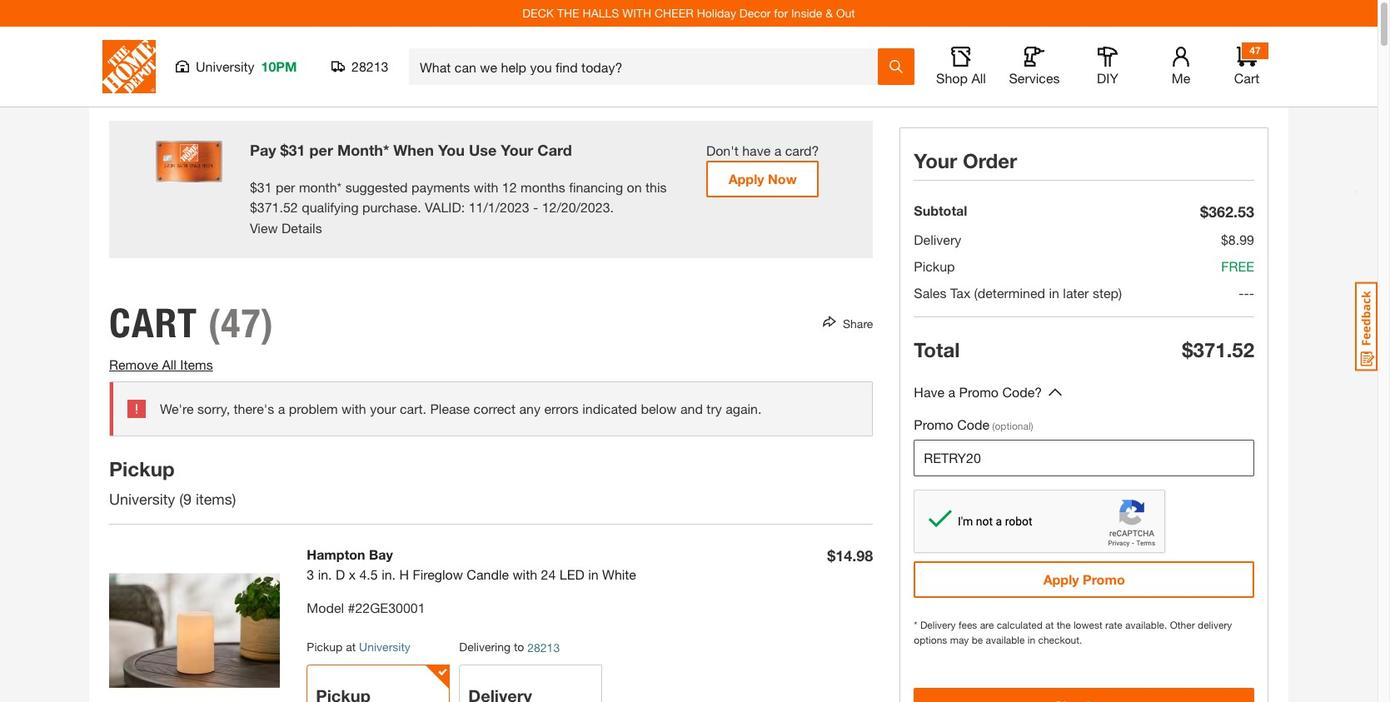 Task type: describe. For each thing, give the bounding box(es) containing it.
model # 22ge30001
[[307, 600, 426, 616]]

0 vertical spatial in
[[1050, 285, 1060, 301]]

university button
[[359, 640, 411, 654]]

apply promo button
[[914, 562, 1255, 598]]

university ( 9 item s )
[[109, 490, 240, 509]]

this
[[646, 179, 667, 195]]

month*
[[337, 141, 389, 159]]

sales
[[914, 285, 947, 301]]

university for university ( 9 item s )
[[109, 490, 175, 509]]

your order
[[914, 149, 1018, 173]]

0 vertical spatial pickup
[[914, 258, 955, 274]]

services button
[[1008, 47, 1062, 87]]

rate
[[1106, 619, 1123, 632]]

promo code (optional)
[[914, 417, 1034, 433]]

purchase.
[[363, 199, 421, 215]]

0 vertical spatial delivery
[[914, 232, 962, 248]]

for
[[774, 6, 788, 20]]

again.
[[726, 401, 762, 417]]

payments
[[412, 179, 470, 195]]

(optional)
[[993, 420, 1034, 433]]

correct
[[474, 401, 516, 417]]

47
[[1250, 44, 1261, 57]]

hampton
[[307, 547, 365, 563]]

inside
[[792, 6, 823, 20]]

s
[[225, 490, 232, 509]]

apply for apply promo
[[1044, 572, 1080, 588]]

fireglow
[[413, 567, 463, 583]]

delivering to 28213
[[459, 640, 560, 655]]

we're sorry, there's a problem with your cart. please correct any errors indicated below and try again.
[[160, 401, 762, 417]]

university for university 10pm
[[196, 58, 255, 74]]

card
[[538, 141, 572, 159]]

Enter Your Promo Code text field
[[914, 440, 1255, 477]]

free
[[1222, 258, 1255, 274]]

sales tax (determined in later step)
[[914, 285, 1123, 301]]

22ge30001
[[355, 600, 426, 616]]

tax
[[951, 285, 971, 301]]

card?
[[786, 143, 820, 158]]

share
[[843, 317, 874, 331]]

now
[[768, 171, 797, 187]]

28213 button
[[332, 58, 389, 75]]

2 in. from the left
[[382, 567, 396, 583]]

remove all items
[[109, 357, 213, 373]]

$14.98
[[828, 547, 874, 565]]

delivering
[[459, 640, 511, 654]]

lowest
[[1074, 619, 1103, 632]]

1 in. from the left
[[318, 567, 332, 583]]

may
[[951, 634, 969, 647]]

delivery inside * delivery fees are calculated at the lowest rate available. other delivery options may be available in checkout.
[[921, 619, 956, 632]]

3
[[307, 567, 314, 583]]

deck
[[523, 6, 554, 20]]

you
[[438, 141, 465, 159]]

items
[[180, 357, 213, 373]]

cart
[[109, 299, 198, 348]]

0 horizontal spatial 31
[[257, 179, 272, 195]]

product image
[[109, 545, 280, 703]]

available
[[986, 634, 1025, 647]]

apply promo
[[1044, 572, 1126, 588]]

$371.52
[[1183, 338, 1255, 362]]

item
[[196, 490, 225, 509]]

diy button
[[1082, 47, 1135, 87]]

delivery
[[1198, 619, 1233, 632]]

0 vertical spatial per
[[310, 141, 333, 159]]

step)
[[1093, 285, 1123, 301]]

the home depot logo image
[[103, 40, 156, 93]]

month*
[[299, 179, 342, 195]]

deck the halls with cheer holiday decor for inside & out link
[[523, 6, 856, 20]]

available.
[[1126, 619, 1168, 632]]

white
[[603, 567, 637, 583]]

2 horizontal spatial university
[[359, 640, 411, 654]]

try
[[707, 401, 722, 417]]

pay
[[250, 141, 276, 159]]

pay $ 31 per month* when you use your card
[[250, 141, 572, 159]]

out
[[837, 6, 856, 20]]

$362.53
[[1201, 203, 1255, 221]]

order
[[963, 149, 1018, 173]]

0 vertical spatial a
[[775, 143, 782, 158]]

0 horizontal spatial at
[[346, 640, 356, 654]]

9
[[183, 490, 192, 509]]

me
[[1172, 70, 1191, 86]]

all for remove
[[162, 357, 177, 373]]

problem
[[289, 401, 338, 417]]

hampton bay 3 in. d x 4.5 in. h fireglow candle with 24 led in white
[[307, 547, 637, 583]]

the
[[1057, 619, 1071, 632]]

candle
[[467, 567, 509, 583]]

pickup at university
[[307, 640, 411, 654]]

$8.99
[[1222, 232, 1255, 248]]

* delivery fees are calculated at the lowest rate available. other delivery options may be available in checkout.
[[914, 619, 1233, 647]]

4.5
[[360, 567, 378, 583]]

0 horizontal spatial your
[[501, 141, 534, 159]]

1 horizontal spatial your
[[914, 149, 958, 173]]

---
[[1239, 285, 1255, 301]]

university 10pm
[[196, 58, 297, 74]]



Task type: locate. For each thing, give the bounding box(es) containing it.
cart
[[1235, 70, 1260, 86]]

at inside * delivery fees are calculated at the lowest rate available. other delivery options may be available in checkout.
[[1046, 619, 1054, 632]]

have a promo code? link
[[914, 383, 1043, 403]]

0 horizontal spatial 28213
[[352, 58, 389, 74]]

services
[[1010, 70, 1060, 86]]

0 vertical spatial university
[[196, 58, 255, 74]]

h
[[400, 567, 409, 583]]

shop all
[[937, 70, 987, 86]]

in inside the hampton bay 3 in. d x 4.5 in. h fireglow candle with 24 led in white
[[588, 567, 599, 583]]

$ right pay at the top left of page
[[280, 141, 289, 159]]

0 horizontal spatial all
[[162, 357, 177, 373]]

code
[[958, 417, 990, 433]]

2 vertical spatial in
[[1028, 634, 1036, 647]]

your
[[501, 141, 534, 159], [914, 149, 958, 173]]

your up subtotal
[[914, 149, 958, 173]]

use
[[469, 141, 497, 159]]

view details button
[[250, 219, 322, 239]]

1 horizontal spatial in
[[1028, 634, 1036, 647]]

apply inside button
[[1044, 572, 1080, 588]]

1 horizontal spatial apply
[[1044, 572, 1080, 588]]

0 horizontal spatial pickup
[[109, 458, 175, 481]]

me button
[[1155, 47, 1208, 87]]

28213 inside delivering to 28213
[[528, 641, 560, 655]]

be
[[972, 634, 984, 647]]

all left items
[[162, 357, 177, 373]]

2 vertical spatial a
[[278, 401, 285, 417]]

deck the halls with cheer holiday decor for inside & out
[[523, 6, 856, 20]]

indicated
[[583, 401, 638, 417]]

a right have
[[775, 143, 782, 158]]

2 vertical spatial $
[[250, 199, 257, 215]]

1 vertical spatial 31
[[257, 179, 272, 195]]

valid:
[[425, 199, 465, 215]]

1 vertical spatial at
[[346, 640, 356, 654]]

please
[[430, 401, 470, 417]]

your
[[370, 401, 396, 417]]

1 horizontal spatial promo
[[960, 384, 999, 400]]

$ inside 'months financing on this $'
[[250, 199, 257, 215]]

pickup up university ( 9 item s )
[[109, 458, 175, 481]]

other
[[1171, 619, 1196, 632]]

model
[[307, 600, 344, 616]]

apply up the at the right bottom of the page
[[1044, 572, 1080, 588]]

in right led
[[588, 567, 599, 583]]

$ up view
[[250, 199, 257, 215]]

in down calculated
[[1028, 634, 1036, 647]]

per up 371.52 on the left
[[276, 179, 295, 195]]

a right have at the right of page
[[949, 384, 956, 400]]

in left later
[[1050, 285, 1060, 301]]

What can we help you find today? search field
[[420, 49, 878, 84]]

0 vertical spatial apply
[[729, 171, 765, 187]]

total
[[914, 338, 960, 362]]

decor
[[740, 6, 771, 20]]

don't
[[707, 143, 739, 158]]

2 horizontal spatial in
[[1050, 285, 1060, 301]]

promo
[[960, 384, 999, 400], [914, 417, 954, 433], [1083, 572, 1126, 588]]

in
[[1050, 285, 1060, 301], [588, 567, 599, 583], [1028, 634, 1036, 647]]

1 vertical spatial pickup
[[109, 458, 175, 481]]

0 vertical spatial 31
[[289, 141, 306, 159]]

share link
[[837, 317, 874, 331]]

2 horizontal spatial pickup
[[914, 258, 955, 274]]

at
[[1046, 619, 1054, 632], [346, 640, 356, 654]]

fees
[[959, 619, 978, 632]]

d
[[336, 567, 345, 583]]

0 vertical spatial promo
[[960, 384, 999, 400]]

1 horizontal spatial a
[[775, 143, 782, 158]]

delivery down subtotal
[[914, 232, 962, 248]]

apply now button
[[707, 161, 820, 198]]

apply down have
[[729, 171, 765, 187]]

1 vertical spatial with
[[342, 401, 366, 417]]

2 horizontal spatial promo
[[1083, 572, 1126, 588]]

(determined
[[975, 285, 1046, 301]]

sorry,
[[198, 401, 230, 417]]

have a promo code?
[[914, 384, 1043, 400]]

apply now
[[729, 171, 797, 187]]

1 horizontal spatial pickup
[[307, 640, 343, 654]]

university left (
[[109, 490, 175, 509]]

at left the at the right bottom of the page
[[1046, 619, 1054, 632]]

feedback link image
[[1356, 282, 1378, 372]]

a right there's
[[278, 401, 285, 417]]

24
[[541, 567, 556, 583]]

in. right 3 at the left bottom of the page
[[318, 567, 332, 583]]

there's
[[234, 401, 274, 417]]

delivery up options
[[921, 619, 956, 632]]

0 horizontal spatial in.
[[318, 567, 332, 583]]

2 horizontal spatial a
[[949, 384, 956, 400]]

at left university "button"
[[346, 640, 356, 654]]

bay
[[369, 547, 393, 563]]

2 vertical spatial university
[[359, 640, 411, 654]]

options
[[914, 634, 948, 647]]

pickup up sales
[[914, 258, 955, 274]]

to
[[514, 640, 524, 654]]

&
[[826, 6, 833, 20]]

2 horizontal spatial with
[[513, 567, 538, 583]]

with left 12
[[474, 179, 499, 195]]

per up month*
[[310, 141, 333, 159]]

0 horizontal spatial university
[[109, 490, 175, 509]]

-
[[533, 199, 539, 215], [1239, 285, 1245, 301], [1245, 285, 1250, 301], [1250, 285, 1255, 301]]

1 vertical spatial in
[[588, 567, 599, 583]]

promo down have at the right of page
[[914, 417, 954, 433]]

1 vertical spatial a
[[949, 384, 956, 400]]

0 vertical spatial at
[[1046, 619, 1054, 632]]

all inside button
[[972, 70, 987, 86]]

university left 10pm
[[196, 58, 255, 74]]

371.52 qualifying purchase. valid: 11/1/2023 - 12/20/2023. view details
[[250, 199, 614, 236]]

0 vertical spatial 28213
[[352, 58, 389, 74]]

a inside alert
[[278, 401, 285, 417]]

promo up rate
[[1083, 572, 1126, 588]]

1 vertical spatial all
[[162, 357, 177, 373]]

28213
[[352, 58, 389, 74], [528, 641, 560, 655]]

your right the use
[[501, 141, 534, 159]]

2 vertical spatial with
[[513, 567, 538, 583]]

view
[[250, 220, 278, 236]]

pickup down model
[[307, 640, 343, 654]]

0 vertical spatial all
[[972, 70, 987, 86]]

diy
[[1098, 70, 1119, 86]]

0 horizontal spatial with
[[342, 401, 366, 417]]

31 up 371.52 on the left
[[257, 179, 272, 195]]

0 horizontal spatial per
[[276, 179, 295, 195]]

have
[[743, 143, 771, 158]]

1 horizontal spatial with
[[474, 179, 499, 195]]

$ 31 per month* suggested payments with 12
[[250, 179, 517, 195]]

below
[[641, 401, 677, 417]]

checkout.
[[1039, 634, 1083, 647]]

1 vertical spatial promo
[[914, 417, 954, 433]]

all for shop
[[972, 70, 987, 86]]

promo up promo code (optional)
[[960, 384, 999, 400]]

1 horizontal spatial 31
[[289, 141, 306, 159]]

10pm
[[261, 58, 297, 74]]

1 vertical spatial $
[[250, 179, 257, 195]]

*
[[914, 619, 918, 632]]

31
[[289, 141, 306, 159], [257, 179, 272, 195]]

apply for apply now
[[729, 171, 765, 187]]

0 horizontal spatial promo
[[914, 417, 954, 433]]

have
[[914, 384, 945, 400]]

1 vertical spatial per
[[276, 179, 295, 195]]

1 horizontal spatial all
[[972, 70, 987, 86]]

1 horizontal spatial at
[[1046, 619, 1054, 632]]

we're sorry, there's a problem with your cart. please correct any errors indicated below and try again. alert
[[109, 382, 874, 437]]

0 horizontal spatial apply
[[729, 171, 765, 187]]

1 horizontal spatial 28213
[[528, 641, 560, 655]]

0 vertical spatial with
[[474, 179, 499, 195]]

when
[[394, 141, 434, 159]]

promo inside button
[[1083, 572, 1126, 588]]

all
[[972, 70, 987, 86], [162, 357, 177, 373]]

28213 link
[[528, 639, 560, 657]]

2 vertical spatial pickup
[[307, 640, 343, 654]]

1 vertical spatial delivery
[[921, 619, 956, 632]]

per
[[310, 141, 333, 159], [276, 179, 295, 195]]

with inside alert
[[342, 401, 366, 417]]

2 vertical spatial promo
[[1083, 572, 1126, 588]]

with inside the hampton bay 3 in. d x 4.5 in. h fireglow candle with 24 led in white
[[513, 567, 538, 583]]

28213 inside button
[[352, 58, 389, 74]]

1 vertical spatial apply
[[1044, 572, 1080, 588]]

#
[[348, 600, 355, 616]]

0 horizontal spatial in
[[588, 567, 599, 583]]

with
[[623, 6, 652, 20]]

all right shop
[[972, 70, 987, 86]]

in inside * delivery fees are calculated at the lowest rate available. other delivery options may be available in checkout.
[[1028, 634, 1036, 647]]

in. left h
[[382, 567, 396, 583]]

)
[[232, 490, 236, 509]]

31 right pay at the top left of page
[[289, 141, 306, 159]]

1 vertical spatial 28213
[[528, 641, 560, 655]]

university down '22ge30001'
[[359, 640, 411, 654]]

errors
[[544, 401, 579, 417]]

cheer
[[655, 6, 694, 20]]

0 vertical spatial $
[[280, 141, 289, 159]]

with left your
[[342, 401, 366, 417]]

$ up 371.52 on the left
[[250, 179, 257, 195]]

months financing on this $
[[250, 179, 667, 215]]

apply inside button
[[729, 171, 765, 187]]

1 horizontal spatial university
[[196, 58, 255, 74]]

pickup
[[914, 258, 955, 274], [109, 458, 175, 481], [307, 640, 343, 654]]

1 horizontal spatial in.
[[382, 567, 396, 583]]

1 vertical spatial university
[[109, 490, 175, 509]]

code?
[[1003, 384, 1043, 400]]

371.52
[[257, 199, 298, 215]]

1 horizontal spatial per
[[310, 141, 333, 159]]

shop
[[937, 70, 968, 86]]

0 horizontal spatial a
[[278, 401, 285, 417]]

suggested
[[346, 179, 408, 195]]

with left 24
[[513, 567, 538, 583]]

- inside 371.52 qualifying purchase. valid: 11/1/2023 - 12/20/2023. view details
[[533, 199, 539, 215]]

presentation image
[[156, 141, 223, 183]]

apply
[[729, 171, 765, 187], [1044, 572, 1080, 588]]

the
[[557, 6, 580, 20]]



Task type: vqa. For each thing, say whether or not it's contained in the screenshot.
Physical image related to 25
no



